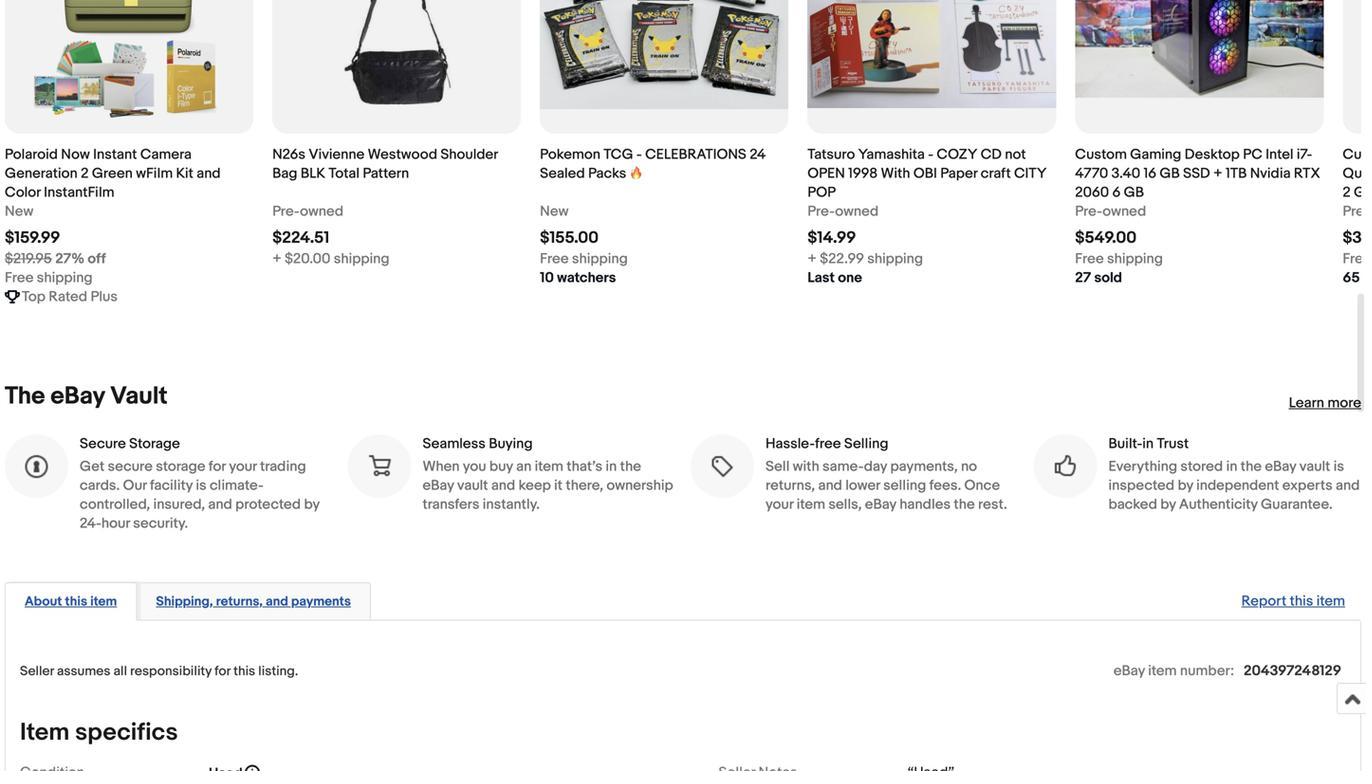 Task type: locate. For each thing, give the bounding box(es) containing it.
+
[[1214, 165, 1223, 182], [272, 250, 282, 267], [808, 250, 817, 267]]

seamless
[[423, 435, 486, 452]]

ebay down when
[[423, 477, 454, 494]]

and right kit
[[197, 165, 221, 182]]

this right about
[[65, 594, 87, 610]]

and inside built-in trust everything stored in the ebay vault is inspected by independent experts and backed by authenticity guarantee.
[[1336, 477, 1360, 494]]

and left 'payments'
[[266, 594, 288, 610]]

0 horizontal spatial +
[[272, 250, 282, 267]]

the inside seamless buying when you buy an item that's in the ebay vault and keep it there, ownership transfers instantly.
[[620, 458, 641, 475]]

vault down you
[[457, 477, 488, 494]]

2 horizontal spatial this
[[1290, 593, 1314, 610]]

in right that's
[[606, 458, 617, 475]]

0 horizontal spatial gb
[[1124, 184, 1144, 201]]

item right about
[[90, 594, 117, 610]]

3 with details__icon image from the left
[[710, 453, 735, 479]]

payments,
[[891, 458, 958, 475]]

Pre- text field
[[1343, 202, 1366, 221]]

owned up $14.99 at the right of page
[[835, 203, 879, 220]]

free shipping text field for $549.00
[[1075, 249, 1163, 268]]

color
[[5, 184, 41, 201]]

pre-owned text field up $224.51 text box
[[272, 202, 344, 221]]

- up 🔥
[[637, 146, 642, 163]]

+ left the $20.00
[[272, 250, 282, 267]]

+ left 1tb
[[1214, 165, 1223, 182]]

1 vertical spatial vault
[[457, 477, 488, 494]]

one
[[838, 269, 862, 286]]

2 free shipping text field from the left
[[1075, 249, 1163, 268]]

65
[[1343, 269, 1360, 286]]

your up climate- on the bottom left of the page
[[229, 458, 257, 475]]

guarantee.
[[1261, 496, 1333, 513]]

the inside built-in trust everything stored in the ebay vault is inspected by independent experts and backed by authenticity guarantee.
[[1241, 458, 1262, 475]]

shipping up the rated
[[37, 269, 93, 286]]

with details__icon image left when
[[367, 453, 392, 479]]

assumes
[[57, 664, 111, 680]]

owned up the $224.51
[[300, 203, 344, 220]]

1 horizontal spatial your
[[766, 496, 794, 513]]

0 horizontal spatial new
[[5, 203, 33, 220]]

shipping up watchers
[[572, 250, 628, 267]]

1 horizontal spatial new
[[540, 203, 569, 220]]

packs
[[588, 165, 627, 182]]

2 horizontal spatial in
[[1227, 458, 1238, 475]]

1 horizontal spatial gb
[[1160, 165, 1180, 182]]

in up independent
[[1227, 458, 1238, 475]]

0 horizontal spatial new text field
[[5, 202, 33, 221]]

1 horizontal spatial +
[[808, 250, 817, 267]]

vault up experts
[[1300, 458, 1331, 475]]

owned down 6 at the right of page
[[1103, 203, 1147, 220]]

hour
[[101, 515, 130, 532]]

by down the 'inspected'
[[1161, 496, 1176, 513]]

$549.00
[[1075, 228, 1137, 248]]

you
[[463, 458, 486, 475]]

1 horizontal spatial this
[[234, 664, 255, 680]]

the up independent
[[1241, 458, 1262, 475]]

new up $155.00
[[540, 203, 569, 220]]

owned
[[300, 203, 344, 220], [835, 203, 879, 220], [1103, 203, 1147, 220]]

selling
[[884, 477, 926, 494]]

it
[[554, 477, 563, 494]]

1 - from the left
[[637, 146, 642, 163]]

free shipping text field up "sold"
[[1075, 249, 1163, 268]]

now
[[61, 146, 90, 163]]

2 new from the left
[[540, 203, 569, 220]]

free up 65 s text field
[[1343, 250, 1366, 267]]

shipping inside "custom gaming desktop pc intel i7- 4770 3.40 16 gb ssd + 1tb nvidia rtx 2060 6 gb pre-owned $549.00 free shipping 27 sold"
[[1107, 250, 1163, 267]]

shipping, returns, and payments
[[156, 594, 351, 610]]

new text field for $155.00
[[540, 202, 569, 221]]

1 horizontal spatial owned
[[835, 203, 879, 220]]

1 vertical spatial returns,
[[216, 594, 263, 610]]

with details__icon image for when you buy an item that's in the ebay vault and keep it there, ownership transfers instantly.
[[367, 453, 392, 479]]

cozy
[[937, 146, 978, 163]]

ebay left number:
[[1114, 663, 1145, 680]]

2 horizontal spatial by
[[1178, 477, 1194, 494]]

0 vertical spatial is
[[1334, 458, 1345, 475]]

kit
[[176, 165, 193, 182]]

1 pre-owned text field from the left
[[272, 202, 344, 221]]

2 pre- from the left
[[808, 203, 835, 220]]

for right responsibility
[[215, 664, 231, 680]]

payments
[[291, 594, 351, 610]]

free shipping text field up watchers
[[540, 249, 628, 268]]

item inside seamless buying when you buy an item that's in the ebay vault and keep it there, ownership transfers instantly.
[[535, 458, 564, 475]]

total
[[329, 165, 360, 182]]

$14.99
[[808, 228, 856, 248]]

1 owned from the left
[[300, 203, 344, 220]]

top
[[22, 288, 46, 305]]

item left the sells,
[[797, 496, 826, 513]]

this right report
[[1290, 593, 1314, 610]]

about
[[25, 594, 62, 610]]

0 horizontal spatial pre-owned text field
[[272, 202, 344, 221]]

free down the $219.95
[[5, 269, 34, 286]]

2 owned from the left
[[835, 203, 879, 220]]

1 with details__icon image from the left
[[24, 453, 49, 479]]

insured,
[[153, 496, 205, 513]]

shoulder
[[441, 146, 498, 163]]

0 vertical spatial vault
[[1300, 458, 1331, 475]]

$36 text field
[[1343, 228, 1366, 248]]

1 free shipping text field from the left
[[540, 249, 628, 268]]

$219.95
[[5, 250, 52, 267]]

wfilm
[[136, 165, 173, 182]]

- up obi
[[928, 146, 934, 163]]

pc
[[1243, 146, 1263, 163]]

$14.99 text field
[[808, 228, 856, 248]]

celebrations
[[645, 146, 747, 163]]

your inside 'secure storage get secure storage for your trading cards. our facility is climate- controlled, insured, and protected by 24-hour security.'
[[229, 458, 257, 475]]

trust
[[1157, 435, 1189, 452]]

1 horizontal spatial new text field
[[540, 202, 569, 221]]

1 horizontal spatial free shipping text field
[[1075, 249, 1163, 268]]

this for about
[[65, 594, 87, 610]]

0 horizontal spatial returns,
[[216, 594, 263, 610]]

this inside button
[[65, 594, 87, 610]]

1 horizontal spatial pre-owned text field
[[1075, 202, 1147, 221]]

free shipping text field for $155.00
[[540, 249, 628, 268]]

free up the 10
[[540, 250, 569, 267]]

and down climate- on the bottom left of the page
[[208, 496, 232, 513]]

1 horizontal spatial -
[[928, 146, 934, 163]]

seller
[[20, 664, 54, 680]]

pre- inside "custom gaming desktop pc intel i7- 4770 3.40 16 gb ssd + 1tb nvidia rtx 2060 6 gb pre-owned $549.00 free shipping 27 sold"
[[1075, 203, 1103, 220]]

ebay inside built-in trust everything stored in the ebay vault is inspected by independent experts and backed by authenticity guarantee.
[[1265, 458, 1297, 475]]

2 horizontal spatial the
[[1241, 458, 1262, 475]]

2060
[[1075, 184, 1109, 201]]

0 vertical spatial returns,
[[766, 477, 815, 494]]

1 horizontal spatial returns,
[[766, 477, 815, 494]]

in inside seamless buying when you buy an item that's in the ebay vault and keep it there, ownership transfers instantly.
[[606, 458, 617, 475]]

New text field
[[5, 202, 33, 221], [540, 202, 569, 221]]

in up everything
[[1143, 435, 1154, 452]]

ebay up experts
[[1265, 458, 1297, 475]]

1 vertical spatial your
[[766, 496, 794, 513]]

2 horizontal spatial owned
[[1103, 203, 1147, 220]]

the up ownership
[[620, 458, 641, 475]]

secure storage get secure storage for your trading cards. our facility is climate- controlled, insured, and protected by 24-hour security.
[[80, 435, 320, 532]]

vivienne
[[309, 146, 365, 163]]

for inside 'secure storage get secure storage for your trading cards. our facility is climate- controlled, insured, and protected by 24-hour security.'
[[209, 458, 226, 475]]

0 horizontal spatial is
[[196, 477, 206, 494]]

specifics
[[75, 719, 178, 748]]

tatsuro yamashita - cozy cd not open 1998 with obi paper craft  city pop pre-owned $14.99 + $22.99 shipping last one
[[808, 146, 1047, 286]]

returns, down "sell"
[[766, 477, 815, 494]]

returns,
[[766, 477, 815, 494], [216, 594, 263, 610]]

shipping right $22.99
[[868, 250, 923, 267]]

1 horizontal spatial vault
[[1300, 458, 1331, 475]]

0 vertical spatial for
[[209, 458, 226, 475]]

pre- down 2060
[[1075, 203, 1103, 220]]

1 vertical spatial is
[[196, 477, 206, 494]]

10 watchers text field
[[540, 268, 616, 287]]

0 horizontal spatial in
[[606, 458, 617, 475]]

with
[[881, 165, 911, 182]]

lower
[[846, 477, 880, 494]]

previous price $219.95 27% off text field
[[5, 249, 106, 268]]

3 pre- from the left
[[1075, 203, 1103, 220]]

ownership
[[607, 477, 673, 494]]

the down once
[[954, 496, 975, 513]]

1 new from the left
[[5, 203, 33, 220]]

item right report
[[1317, 593, 1346, 610]]

Top Rated Plus text field
[[22, 287, 118, 306]]

- inside pokemon tcg - celebrations 24 sealed packs 🔥
[[637, 146, 642, 163]]

with details__icon image
[[24, 453, 49, 479], [367, 453, 392, 479], [710, 453, 735, 479], [1053, 453, 1078, 479]]

same-
[[823, 458, 864, 475]]

- inside tatsuro yamashita - cozy cd not open 1998 with obi paper craft  city pop pre-owned $14.99 + $22.99 shipping last one
[[928, 146, 934, 163]]

by down stored
[[1178, 477, 1194, 494]]

3 owned from the left
[[1103, 203, 1147, 220]]

item up it
[[535, 458, 564, 475]]

nvidia
[[1250, 165, 1291, 182]]

Free text field
[[1343, 249, 1366, 268]]

0 horizontal spatial -
[[637, 146, 642, 163]]

pre-owned text field for $549.00
[[1075, 202, 1147, 221]]

pre-owned text field down 6 at the right of page
[[1075, 202, 1147, 221]]

1 new text field from the left
[[5, 202, 33, 221]]

gb right 16
[[1160, 165, 1180, 182]]

2 with details__icon image from the left
[[367, 453, 392, 479]]

for up climate- on the bottom left of the page
[[209, 458, 226, 475]]

report
[[1242, 593, 1287, 610]]

vault
[[110, 382, 168, 411]]

tab list
[[5, 579, 1362, 621]]

and inside 'polaroid now instant camera generation 2 green wfilm kit and color instantfilm new $159.99 $219.95 27% off free shipping'
[[197, 165, 221, 182]]

- for pokemon tcg - celebrations 24 sealed packs 🔥
[[637, 146, 642, 163]]

27%
[[55, 250, 85, 267]]

1 horizontal spatial the
[[954, 496, 975, 513]]

shipping inside tatsuro yamashita - cozy cd not open 1998 with obi paper craft  city pop pre-owned $14.99 + $22.99 shipping last one
[[868, 250, 923, 267]]

ssd
[[1183, 165, 1210, 182]]

protected
[[236, 496, 301, 513]]

pre- down pop
[[808, 203, 835, 220]]

4 pre- from the left
[[1343, 203, 1366, 220]]

pre- up $224.51 text box
[[272, 203, 300, 220]]

27
[[1075, 269, 1091, 286]]

new text field up $155.00
[[540, 202, 569, 221]]

trading
[[260, 458, 306, 475]]

shipping right the $20.00
[[334, 250, 390, 267]]

when
[[423, 458, 460, 475]]

0 vertical spatial your
[[229, 458, 257, 475]]

with details__icon image left "sell"
[[710, 453, 735, 479]]

+ up 'last' in the top right of the page
[[808, 250, 817, 267]]

with details__icon image left get
[[24, 453, 49, 479]]

gb
[[1160, 165, 1180, 182], [1124, 184, 1144, 201]]

and down the same-
[[818, 477, 843, 494]]

and right experts
[[1336, 477, 1360, 494]]

pre- up $36
[[1343, 203, 1366, 220]]

your
[[229, 458, 257, 475], [766, 496, 794, 513]]

learn more
[[1289, 395, 1362, 412]]

with details__icon image left everything
[[1053, 453, 1078, 479]]

Free shipping text field
[[540, 249, 628, 268], [1075, 249, 1163, 268]]

is down more
[[1334, 458, 1345, 475]]

item
[[535, 458, 564, 475], [797, 496, 826, 513], [1317, 593, 1346, 610], [90, 594, 117, 610], [1148, 663, 1177, 680]]

Pre-owned text field
[[272, 202, 344, 221], [1075, 202, 1147, 221]]

+ $20.00 shipping text field
[[272, 249, 390, 268]]

shipping inside new $155.00 free shipping 10 watchers
[[572, 250, 628, 267]]

2 new text field from the left
[[540, 202, 569, 221]]

more
[[1328, 395, 1362, 412]]

off
[[88, 250, 106, 267]]

1 vertical spatial gb
[[1124, 184, 1144, 201]]

rtx
[[1294, 165, 1321, 182]]

gb right 6 at the right of page
[[1124, 184, 1144, 201]]

2 - from the left
[[928, 146, 934, 163]]

all
[[113, 664, 127, 680]]

tab list containing about this item
[[5, 579, 1362, 621]]

0 horizontal spatial this
[[65, 594, 87, 610]]

this left listing.
[[234, 664, 255, 680]]

free up 27
[[1075, 250, 1104, 267]]

24
[[750, 146, 766, 163]]

2 pre-owned text field from the left
[[1075, 202, 1147, 221]]

cards.
[[80, 477, 120, 494]]

204397248129
[[1244, 663, 1342, 680]]

1 horizontal spatial by
[[1161, 496, 1176, 513]]

ebay right the
[[51, 382, 105, 411]]

desktop
[[1185, 146, 1240, 163]]

free inside new $155.00 free shipping 10 watchers
[[540, 250, 569, 267]]

new text field down color
[[5, 202, 33, 221]]

and down buy
[[491, 477, 515, 494]]

4 with details__icon image from the left
[[1053, 453, 1078, 479]]

0 horizontal spatial the
[[620, 458, 641, 475]]

by right protected
[[304, 496, 320, 513]]

your down "sell"
[[766, 496, 794, 513]]

new down color
[[5, 203, 33, 220]]

1 pre- from the left
[[272, 203, 300, 220]]

with details__icon image for everything stored in the ebay vault is inspected by independent experts and backed by authenticity guarantee.
[[1053, 453, 1078, 479]]

+ inside pre-owned $224.51 + $20.00 shipping
[[272, 250, 282, 267]]

bag
[[272, 165, 298, 182]]

1 horizontal spatial is
[[1334, 458, 1345, 475]]

security.
[[133, 515, 188, 532]]

climate-
[[210, 477, 264, 494]]

2 horizontal spatial +
[[1214, 165, 1223, 182]]

pre-owned text field for $224.51
[[272, 202, 344, 221]]

ebay down the lower
[[865, 496, 897, 513]]

0 horizontal spatial vault
[[457, 477, 488, 494]]

n26s vivienne westwood shoulder bag blk total pattern
[[272, 146, 498, 182]]

0 horizontal spatial by
[[304, 496, 320, 513]]

and inside seamless buying when you buy an item that's in the ebay vault and keep it there, ownership transfers instantly.
[[491, 477, 515, 494]]

is down storage on the left bottom of the page
[[196, 477, 206, 494]]

returns, right 'shipping,'
[[216, 594, 263, 610]]

10
[[540, 269, 554, 286]]

shipping up "sold"
[[1107, 250, 1163, 267]]

0 horizontal spatial your
[[229, 458, 257, 475]]

0 horizontal spatial free shipping text field
[[540, 249, 628, 268]]

0 horizontal spatial owned
[[300, 203, 344, 220]]

seamless buying when you buy an item that's in the ebay vault and keep it there, ownership transfers instantly.
[[423, 435, 673, 513]]

this
[[1290, 593, 1314, 610], [65, 594, 87, 610], [234, 664, 255, 680]]



Task type: describe. For each thing, give the bounding box(es) containing it.
Pre-owned text field
[[808, 202, 879, 221]]

obi
[[914, 165, 937, 182]]

is inside 'secure storage get secure storage for your trading cards. our facility is climate- controlled, insured, and protected by 24-hour security.'
[[196, 477, 206, 494]]

cus pre- $36 free 65 s
[[1343, 146, 1366, 286]]

city
[[1014, 165, 1047, 182]]

16
[[1144, 165, 1157, 182]]

listing.
[[258, 664, 298, 680]]

$224.51 text field
[[272, 228, 330, 248]]

new text field for $159.99
[[5, 202, 33, 221]]

with details__icon image for sell with same-day payments, no returns, and lower selling fees. once your item sells, ebay handles the rest.
[[710, 453, 735, 479]]

vault inside seamless buying when you buy an item that's in the ebay vault and keep it there, ownership transfers instantly.
[[457, 477, 488, 494]]

hassle-
[[766, 435, 815, 452]]

owned inside "custom gaming desktop pc intel i7- 4770 3.40 16 gb ssd + 1tb nvidia rtx 2060 6 gb pre-owned $549.00 free shipping 27 sold"
[[1103, 203, 1147, 220]]

$22.99
[[820, 250, 864, 267]]

new inside 'polaroid now instant camera generation 2 green wfilm kit and color instantfilm new $159.99 $219.95 27% off free shipping'
[[5, 203, 33, 220]]

craft
[[981, 165, 1011, 182]]

and inside hassle-free selling sell with same-day payments, no returns, and lower selling fees. once your item sells, ebay handles the rest.
[[818, 477, 843, 494]]

report this item link
[[1232, 583, 1355, 620]]

1998
[[848, 165, 878, 182]]

the inside hassle-free selling sell with same-day payments, no returns, and lower selling fees. once your item sells, ebay handles the rest.
[[954, 496, 975, 513]]

that's
[[567, 458, 603, 475]]

🔥
[[630, 165, 643, 182]]

responsibility
[[130, 664, 212, 680]]

returns, inside hassle-free selling sell with same-day payments, no returns, and lower selling fees. once your item sells, ebay handles the rest.
[[766, 477, 815, 494]]

$155.00
[[540, 228, 599, 248]]

3.40
[[1112, 165, 1141, 182]]

selling
[[844, 435, 889, 452]]

stored
[[1181, 458, 1223, 475]]

top rated plus
[[22, 288, 118, 305]]

rest.
[[978, 496, 1008, 513]]

the ebay vault
[[5, 382, 168, 411]]

gaming
[[1130, 146, 1182, 163]]

with details__icon image for get secure storage for your trading cards. our facility is climate- controlled, insured, and protected by 24-hour security.
[[24, 453, 49, 479]]

ebay item number: 204397248129
[[1114, 663, 1342, 680]]

+ inside tatsuro yamashita - cozy cd not open 1998 with obi paper craft  city pop pre-owned $14.99 + $22.99 shipping last one
[[808, 250, 817, 267]]

storage
[[156, 458, 205, 475]]

storage
[[129, 435, 180, 452]]

pattern
[[363, 165, 409, 182]]

backed
[[1109, 496, 1158, 513]]

everything
[[1109, 458, 1178, 475]]

item specifics
[[20, 719, 178, 748]]

cus
[[1343, 146, 1366, 163]]

learn more link
[[1289, 395, 1362, 412]]

owned inside tatsuro yamashita - cozy cd not open 1998 with obi paper craft  city pop pre-owned $14.99 + $22.99 shipping last one
[[835, 203, 879, 220]]

generation
[[5, 165, 78, 182]]

ebay inside hassle-free selling sell with same-day payments, no returns, and lower selling fees. once your item sells, ebay handles the rest.
[[865, 496, 897, 513]]

item left number:
[[1148, 663, 1177, 680]]

transfers
[[423, 496, 480, 513]]

1 vertical spatial for
[[215, 664, 231, 680]]

about this item button
[[25, 593, 117, 611]]

6
[[1113, 184, 1121, 201]]

is inside built-in trust everything stored in the ebay vault is inspected by independent experts and backed by authenticity guarantee.
[[1334, 458, 1345, 475]]

get
[[80, 458, 105, 475]]

instant
[[93, 146, 137, 163]]

cd
[[981, 146, 1002, 163]]

instantfilm
[[44, 184, 115, 201]]

1 horizontal spatial in
[[1143, 435, 1154, 452]]

plus
[[91, 288, 118, 305]]

Last one text field
[[808, 268, 862, 287]]

i7-
[[1297, 146, 1313, 163]]

+ inside "custom gaming desktop pc intel i7- 4770 3.40 16 gb ssd + 1tb nvidia rtx 2060 6 gb pre-owned $549.00 free shipping 27 sold"
[[1214, 165, 1223, 182]]

$159.99
[[5, 228, 60, 248]]

our
[[123, 477, 147, 494]]

custom
[[1075, 146, 1127, 163]]

secure
[[80, 435, 126, 452]]

item inside button
[[90, 594, 117, 610]]

new inside new $155.00 free shipping 10 watchers
[[540, 203, 569, 220]]

yamashita
[[858, 146, 925, 163]]

pokemon tcg - celebrations 24 sealed packs 🔥
[[540, 146, 766, 182]]

65 s text field
[[1343, 268, 1366, 287]]

hassle-free selling sell with same-day payments, no returns, and lower selling fees. once your item sells, ebay handles the rest.
[[766, 435, 1008, 513]]

shipping inside pre-owned $224.51 + $20.00 shipping
[[334, 250, 390, 267]]

vault inside built-in trust everything stored in the ebay vault is inspected by independent experts and backed by authenticity guarantee.
[[1300, 458, 1331, 475]]

the
[[5, 382, 45, 411]]

sold
[[1095, 269, 1123, 286]]

$224.51
[[272, 228, 330, 248]]

about this item
[[25, 594, 117, 610]]

shipping inside 'polaroid now instant camera generation 2 green wfilm kit and color instantfilm new $159.99 $219.95 27% off free shipping'
[[37, 269, 93, 286]]

$159.99 text field
[[5, 228, 60, 248]]

this for report
[[1290, 593, 1314, 610]]

free inside 'polaroid now instant camera generation 2 green wfilm kit and color instantfilm new $159.99 $219.95 27% off free shipping'
[[5, 269, 34, 286]]

ebay inside seamless buying when you buy an item that's in the ebay vault and keep it there, ownership transfers instantly.
[[423, 477, 454, 494]]

owned inside pre-owned $224.51 + $20.00 shipping
[[300, 203, 344, 220]]

- for tatsuro yamashita - cozy cd not open 1998 with obi paper craft  city pop pre-owned $14.99 + $22.99 shipping last one
[[928, 146, 934, 163]]

+ $22.99 shipping text field
[[808, 249, 923, 268]]

$549.00 text field
[[1075, 228, 1137, 248]]

Free shipping text field
[[5, 268, 93, 287]]

27 sold text field
[[1075, 268, 1123, 287]]

by inside 'secure storage get secure storage for your trading cards. our facility is climate- controlled, insured, and protected by 24-hour security.'
[[304, 496, 320, 513]]

free
[[815, 435, 841, 452]]

pre- inside pre-owned $224.51 + $20.00 shipping
[[272, 203, 300, 220]]

returns, inside button
[[216, 594, 263, 610]]

not
[[1005, 146, 1026, 163]]

0 vertical spatial gb
[[1160, 165, 1180, 182]]

and inside button
[[266, 594, 288, 610]]

authenticity
[[1179, 496, 1258, 513]]

shipping,
[[156, 594, 213, 610]]

custom gaming desktop pc intel i7- 4770 3.40 16 gb ssd + 1tb nvidia rtx 2060 6 gb pre-owned $549.00 free shipping 27 sold
[[1075, 146, 1321, 286]]

4770
[[1075, 165, 1109, 182]]

sell
[[766, 458, 790, 475]]

pre- inside tatsuro yamashita - cozy cd not open 1998 with obi paper craft  city pop pre-owned $14.99 + $22.99 shipping last one
[[808, 203, 835, 220]]

free inside "custom gaming desktop pc intel i7- 4770 3.40 16 gb ssd + 1tb nvidia rtx 2060 6 gb pre-owned $549.00 free shipping 27 sold"
[[1075, 250, 1104, 267]]

polaroid now instant camera generation 2 green wfilm kit and color instantfilm new $159.99 $219.95 27% off free shipping
[[5, 146, 221, 286]]

fees.
[[930, 477, 961, 494]]

paper
[[941, 165, 978, 182]]

last
[[808, 269, 835, 286]]

there,
[[566, 477, 604, 494]]

your inside hassle-free selling sell with same-day payments, no returns, and lower selling fees. once your item sells, ebay handles the rest.
[[766, 496, 794, 513]]

tatsuro
[[808, 146, 855, 163]]

experts
[[1283, 477, 1333, 494]]

and inside 'secure storage get secure storage for your trading cards. our facility is climate- controlled, insured, and protected by 24-hour security.'
[[208, 496, 232, 513]]

intel
[[1266, 146, 1294, 163]]

number:
[[1180, 663, 1235, 680]]

item inside hassle-free selling sell with same-day payments, no returns, and lower selling fees. once your item sells, ebay handles the rest.
[[797, 496, 826, 513]]

instantly.
[[483, 496, 540, 513]]

$155.00 text field
[[540, 228, 599, 248]]

pokemon
[[540, 146, 601, 163]]

2
[[81, 165, 89, 182]]

no
[[961, 458, 977, 475]]



Task type: vqa. For each thing, say whether or not it's contained in the screenshot.


